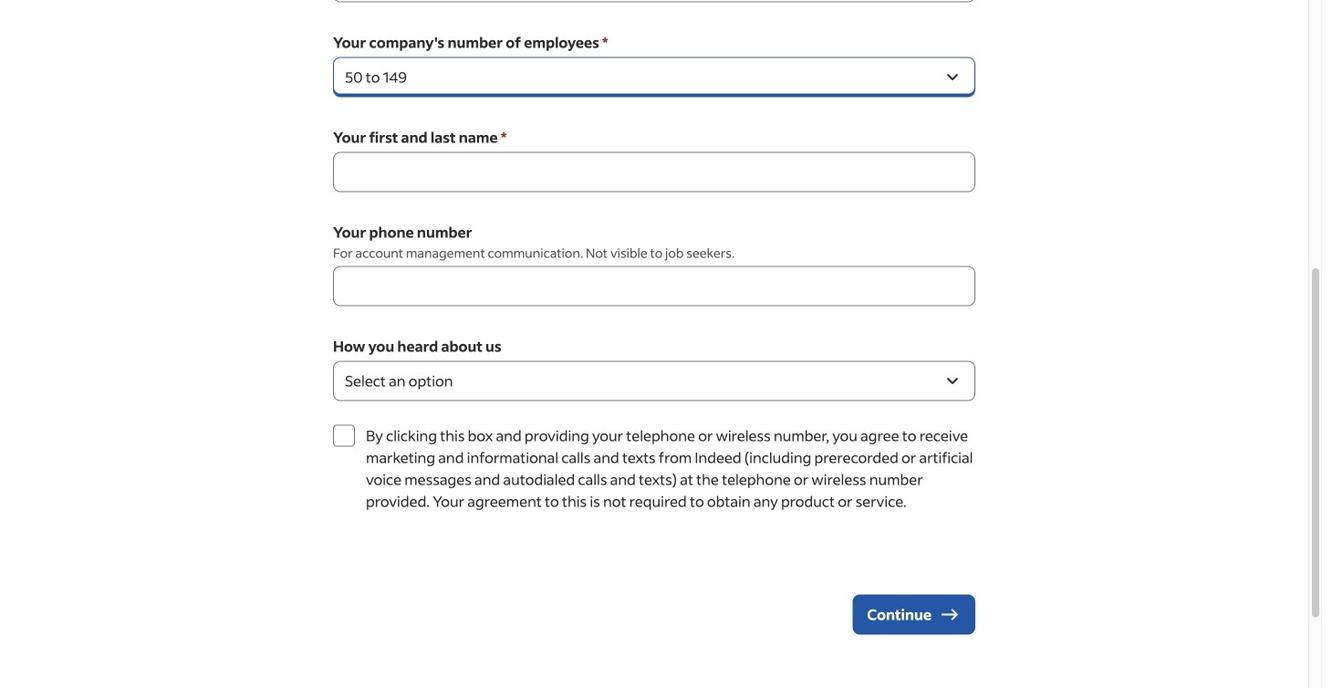 Task type: locate. For each thing, give the bounding box(es) containing it.
None checkbox
[[333, 425, 355, 447]]

Your first and last name field
[[333, 152, 976, 192]]



Task type: describe. For each thing, give the bounding box(es) containing it.
Your phone number telephone field
[[333, 266, 976, 306]]



Task type: vqa. For each thing, say whether or not it's contained in the screenshot.
Your first and last name Field
yes



